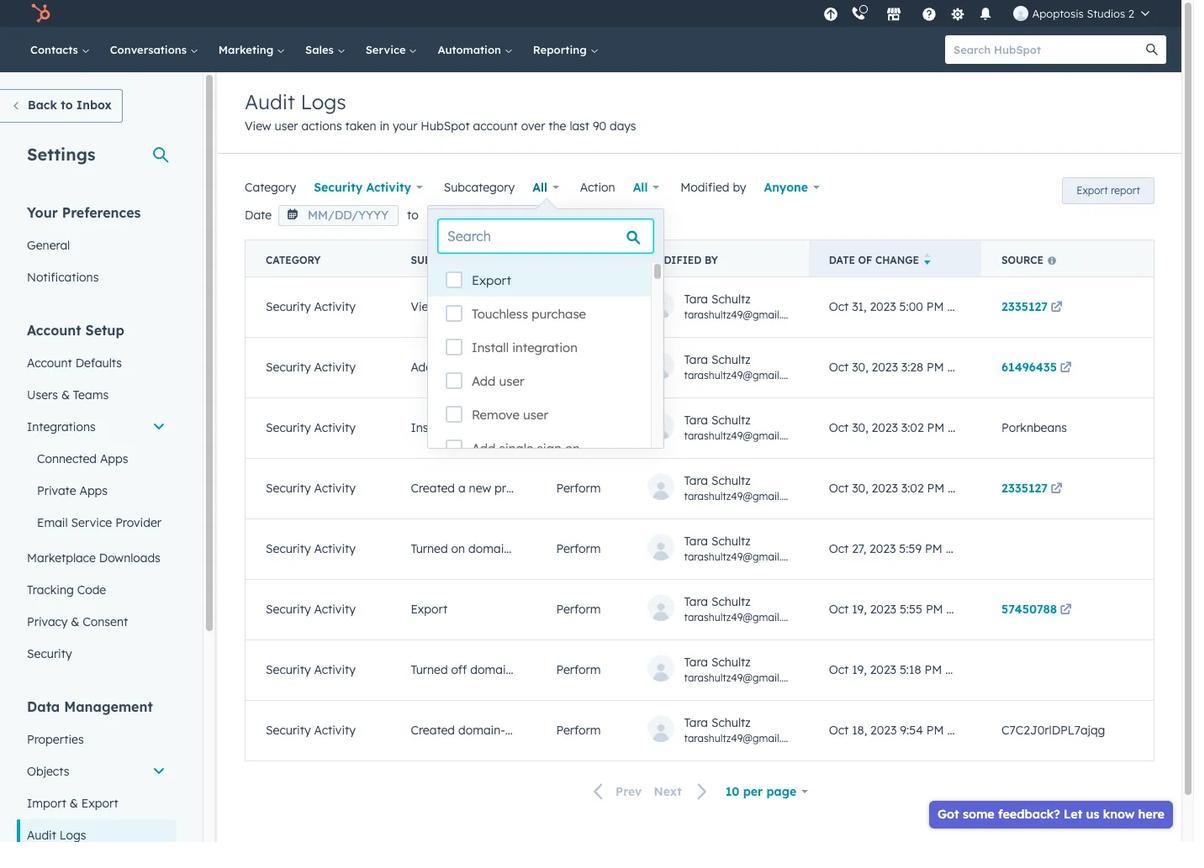 Task type: describe. For each thing, give the bounding box(es) containing it.
0 vertical spatial category
[[245, 180, 296, 195]]

marketplaces image
[[887, 8, 902, 23]]

27,
[[852, 542, 866, 557]]

2023 for install integration
[[872, 421, 898, 436]]

tracking code
[[27, 583, 106, 598]]

page
[[767, 785, 797, 800]]

1 horizontal spatial to
[[407, 208, 419, 223]]

5:59
[[899, 542, 922, 557]]

Search search field
[[438, 220, 653, 253]]

18,
[[852, 724, 867, 739]]

pm for turned on domain-based invite links
[[925, 542, 943, 557]]

code
[[77, 583, 106, 598]]

0 vertical spatial action
[[580, 180, 615, 195]]

1 vertical spatial by
[[705, 254, 718, 266]]

downloads
[[99, 551, 160, 566]]

activity inside popup button
[[366, 180, 411, 195]]

general link
[[17, 230, 176, 262]]

account setup
[[27, 322, 124, 339]]

Search HubSpot search field
[[945, 35, 1151, 64]]

activity for export
[[314, 602, 356, 618]]

management
[[64, 699, 153, 716]]

upgrade link
[[820, 5, 841, 22]]

conversations
[[110, 43, 190, 56]]

logs
[[301, 89, 346, 114]]

defaults
[[75, 356, 122, 371]]

tarashultz49@gmail.com for created domain-based invite link
[[684, 732, 802, 745]]

activity for install integration
[[314, 421, 356, 436]]

1 vertical spatial modified
[[647, 254, 702, 266]]

oct 30, 2023 3:28 pm gmt
[[829, 360, 973, 375]]

0 vertical spatial access
[[543, 300, 581, 315]]

activity for created a new private app access token
[[314, 481, 356, 496]]

gmt for add admin user
[[948, 360, 973, 375]]

2
[[1128, 7, 1135, 20]]

private apps
[[37, 484, 108, 499]]

service inside account setup element
[[71, 516, 112, 531]]

perform for turned off domain-based invite links
[[556, 663, 601, 678]]

oct 30, 2023 3:02 pm gmt for created a new private app access token
[[829, 481, 973, 496]]

install for created
[[411, 421, 445, 436]]

account defaults link
[[17, 347, 176, 379]]

schultz for turned on domain-based invite links
[[711, 534, 751, 549]]

teams
[[73, 388, 109, 403]]

export inside data management "element"
[[81, 796, 118, 812]]

61496435
[[1002, 360, 1057, 375]]

0 vertical spatial app
[[518, 300, 540, 315]]

& for teams
[[61, 388, 70, 403]]

apoptosis
[[1032, 7, 1084, 20]]

5:00
[[900, 300, 923, 315]]

clear
[[557, 208, 588, 223]]

security for the
[[266, 300, 311, 315]]

over
[[521, 119, 545, 134]]

0 horizontal spatial the
[[454, 300, 472, 315]]

help button
[[915, 0, 944, 27]]

domain- for off
[[470, 663, 517, 678]]

hubspot image
[[30, 3, 50, 24]]

pm for install integration
[[927, 421, 945, 436]]

back to inbox link
[[0, 89, 123, 123]]

1 vertical spatial app
[[537, 481, 559, 496]]

security for admin
[[266, 360, 311, 375]]

viewed the private app access token
[[411, 300, 615, 315]]

activity for viewed the private app access token
[[314, 300, 356, 315]]

export inside button
[[1077, 184, 1108, 197]]

link
[[576, 724, 595, 739]]

audit
[[245, 89, 295, 114]]

install integration for user
[[472, 340, 578, 356]]

tarashultz49@gmail.com for created a new private app access token
[[684, 490, 802, 503]]

apoptosis studios 2 button
[[1004, 0, 1160, 27]]

perform for viewed the private app access token
[[556, 300, 601, 315]]

export report button
[[1062, 177, 1155, 204]]

0 vertical spatial by
[[733, 180, 746, 195]]

schultz for add admin user
[[711, 352, 751, 367]]

integrations button
[[17, 411, 176, 443]]

tara schultz tarashultz49@gmail.com for created domain-based invite link
[[684, 716, 802, 745]]

to inside back to inbox link
[[61, 98, 73, 113]]

objects button
[[17, 756, 176, 788]]

marketplace
[[27, 551, 96, 566]]

invite for turned off domain-based invite links
[[555, 663, 585, 678]]

oct for turned on domain-based invite links
[[829, 542, 849, 557]]

tara schultz tarashultz49@gmail.com for turned off domain-based invite links
[[684, 655, 802, 684]]

view
[[245, 119, 271, 134]]

oct for turned off domain-based invite links
[[829, 663, 849, 678]]

2023 for export
[[870, 602, 897, 618]]

import & export link
[[17, 788, 176, 820]]

oct for created domain-based invite link
[[829, 724, 849, 739]]

prev
[[616, 785, 642, 800]]

gmt for install integration
[[948, 421, 973, 436]]

touchless purchase
[[472, 306, 586, 322]]

apps for connected apps
[[100, 452, 128, 467]]

privacy & consent
[[27, 615, 128, 630]]

viewed
[[411, 300, 451, 315]]

remove
[[472, 407, 520, 423]]

2 vertical spatial invite
[[543, 724, 573, 739]]

users & teams link
[[17, 379, 176, 411]]

gmt for export
[[947, 602, 972, 618]]

tara schultz image
[[1014, 6, 1029, 21]]

oct 19, 2023 5:55 pm gmt
[[829, 602, 972, 618]]

export report
[[1077, 184, 1140, 197]]

3:02 for created a new private app access token
[[901, 481, 924, 496]]

a
[[458, 481, 466, 496]]

preferences
[[62, 204, 141, 221]]

back to inbox
[[28, 98, 112, 113]]

tarashultz49@gmail.com for install integration
[[684, 430, 802, 442]]

all button
[[522, 171, 570, 204]]

activity for add admin user
[[314, 360, 356, 375]]

10 per page button
[[718, 775, 816, 809]]

contacts link
[[20, 27, 100, 72]]

tracking code link
[[17, 574, 176, 606]]

19, for oct 19, 2023 5:18 pm gmt
[[852, 663, 867, 678]]

reporting
[[533, 43, 590, 56]]

security inside popup button
[[314, 180, 363, 195]]

taken
[[345, 119, 376, 134]]

activity for created domain-based invite link
[[314, 724, 356, 739]]

1 vertical spatial modified by
[[647, 254, 718, 266]]

created a new private app access token
[[411, 481, 634, 496]]

tara schultz tarashultz49@gmail.com for install integration
[[684, 413, 802, 442]]

hubspot link
[[20, 3, 63, 24]]

tara for export
[[684, 594, 708, 610]]

activity for turned off domain-based invite links
[[314, 663, 356, 678]]

general
[[27, 238, 70, 253]]

security activity button
[[303, 171, 434, 204]]

marketing
[[219, 43, 277, 56]]

2 vertical spatial domain-
[[458, 724, 505, 739]]

2335127 for oct 31, 2023 5:00 pm gmt
[[1002, 300, 1048, 315]]

schultz for created a new private app access token
[[711, 473, 751, 488]]

account for account setup
[[27, 322, 81, 339]]

report
[[1111, 184, 1140, 197]]

upgrade image
[[823, 7, 838, 22]]

objects
[[27, 764, 69, 780]]

gmt for turned on domain-based invite links
[[946, 542, 971, 557]]

connected apps
[[37, 452, 128, 467]]

automation link
[[428, 27, 523, 72]]

prev button
[[584, 781, 648, 803]]

calling icon button
[[845, 3, 873, 24]]

activity for turned on domain-based invite links
[[314, 542, 356, 557]]

oct 31, 2023 5:00 pm gmt
[[829, 300, 973, 315]]

apoptosis studios 2
[[1032, 7, 1135, 20]]

install integration for a
[[411, 421, 510, 436]]

search image
[[1146, 44, 1158, 56]]

2023 for viewed the private app access token
[[870, 300, 896, 315]]

invite for turned on domain-based invite links
[[553, 542, 583, 557]]

purchase
[[532, 306, 586, 322]]

account for account defaults
[[27, 356, 72, 371]]

sign
[[537, 441, 562, 457]]

created for created a new private app access token
[[411, 481, 455, 496]]

add for add single sign on
[[472, 441, 496, 457]]

integration for purchase
[[512, 340, 578, 356]]

oct for created a new private app access token
[[829, 481, 849, 496]]

back
[[28, 98, 57, 113]]

links for turned on domain-based invite links
[[586, 542, 611, 557]]

notifications button
[[972, 0, 1000, 27]]

descending sort. press to sort ascending. image
[[924, 253, 931, 265]]

provider
[[115, 516, 161, 531]]

filters
[[592, 208, 626, 223]]

service link
[[355, 27, 428, 72]]

apoptosis studios 2 menu
[[819, 0, 1161, 27]]

data management element
[[17, 698, 176, 843]]

email
[[37, 516, 68, 531]]

0 vertical spatial token
[[584, 300, 615, 315]]

turned on domain-based invite links
[[411, 542, 611, 557]]

turned for turned off domain-based invite links
[[411, 663, 448, 678]]

tara schultz tarashultz49@gmail.com for turned on domain-based invite links
[[684, 534, 802, 563]]

0 vertical spatial modified by
[[680, 180, 746, 195]]

2335127 for oct 30, 2023 3:02 pm gmt
[[1002, 481, 1048, 496]]

install for add
[[472, 340, 509, 356]]

based for on
[[515, 542, 550, 557]]

import
[[27, 796, 66, 812]]

add user
[[472, 373, 524, 389]]

& for consent
[[71, 615, 79, 630]]



Task type: vqa. For each thing, say whether or not it's contained in the screenshot.


Task type: locate. For each thing, give the bounding box(es) containing it.
export
[[1077, 184, 1108, 197], [472, 272, 511, 288], [411, 602, 448, 618], [81, 796, 118, 812]]

account up account defaults
[[27, 322, 81, 339]]

3 tara from the top
[[684, 413, 708, 428]]

on
[[565, 441, 580, 457], [451, 542, 465, 557]]

10
[[726, 785, 740, 800]]

tara for created domain-based invite link
[[684, 716, 708, 731]]

security activity for viewed the private app access token
[[266, 300, 356, 315]]

security activity for created domain-based invite link
[[266, 724, 356, 739]]

pm down oct 30, 2023 3:28 pm gmt
[[927, 421, 945, 436]]

2 oct from the top
[[829, 360, 849, 375]]

MM/DD/YYYY text field
[[278, 205, 399, 226]]

pm for created domain-based invite link
[[927, 724, 944, 739]]

7 tara schultz tarashultz49@gmail.com from the top
[[684, 655, 802, 684]]

security for off
[[266, 663, 311, 678]]

3:02
[[901, 421, 924, 436], [901, 481, 924, 496]]

0 vertical spatial based
[[515, 542, 550, 557]]

0 horizontal spatial on
[[451, 542, 465, 557]]

0 vertical spatial private
[[476, 300, 515, 315]]

security for integration
[[266, 421, 311, 436]]

all inside dropdown button
[[533, 180, 547, 195]]

30, for 2335127
[[852, 481, 868, 496]]

integration down purchase
[[512, 340, 578, 356]]

& right the import
[[70, 796, 78, 812]]

all for action
[[633, 180, 648, 195]]

tarashultz49@gmail.com for turned off domain-based invite links
[[684, 672, 802, 684]]

anyone button
[[753, 171, 831, 204]]

import & export
[[27, 796, 118, 812]]

remove user
[[472, 407, 548, 423]]

0 horizontal spatial date
[[245, 208, 272, 223]]

based for off
[[517, 663, 552, 678]]

1 19, from the top
[[852, 602, 867, 618]]

4 oct from the top
[[829, 481, 849, 496]]

1 account from the top
[[27, 322, 81, 339]]

install down admin
[[411, 421, 445, 436]]

0 vertical spatial subcategory
[[444, 180, 515, 195]]

subcategory up viewed in the left top of the page
[[411, 254, 487, 266]]

user right view
[[275, 119, 298, 134]]

created for created domain-based invite link
[[411, 724, 455, 739]]

category
[[245, 180, 296, 195], [266, 254, 321, 266]]

user right admin
[[475, 360, 498, 375]]

3 tara schultz tarashultz49@gmail.com from the top
[[684, 413, 802, 442]]

created down off at the bottom
[[411, 724, 455, 739]]

security inside account setup element
[[27, 647, 72, 662]]

modified right all popup button
[[680, 180, 730, 195]]

sales link
[[295, 27, 355, 72]]

add left admin
[[411, 360, 433, 375]]

apps for private apps
[[79, 484, 108, 499]]

0 vertical spatial 2335127
[[1002, 300, 1048, 315]]

1 vertical spatial install
[[411, 421, 445, 436]]

2023 up oct 27, 2023 5:59 pm gmt
[[872, 481, 898, 496]]

0 vertical spatial 2335127 link
[[1002, 300, 1065, 315]]

studios
[[1087, 7, 1125, 20]]

tara schultz tarashultz49@gmail.com for viewed the private app access token
[[684, 292, 802, 321]]

the right viewed in the left top of the page
[[454, 300, 472, 315]]

invite left link
[[543, 724, 573, 739]]

19, for oct 19, 2023 5:55 pm gmt
[[852, 602, 867, 618]]

of
[[858, 254, 872, 266]]

30, down oct 30, 2023 3:28 pm gmt
[[852, 421, 868, 436]]

6 perform from the top
[[556, 724, 601, 739]]

turned off domain-based invite links
[[411, 663, 613, 678]]

in
[[380, 119, 389, 134]]

your preferences
[[27, 204, 141, 221]]

4 tara schultz tarashultz49@gmail.com from the top
[[684, 473, 802, 503]]

0 vertical spatial to
[[61, 98, 73, 113]]

connected apps link
[[17, 443, 176, 475]]

& right the privacy on the left bottom
[[71, 615, 79, 630]]

0 vertical spatial created
[[411, 481, 455, 496]]

7 tara from the top
[[684, 655, 708, 670]]

1 vertical spatial links
[[588, 663, 613, 678]]

1 vertical spatial 30,
[[852, 421, 868, 436]]

link opens in a new window image
[[1051, 302, 1063, 315], [1051, 302, 1063, 315], [1060, 363, 1072, 375], [1051, 484, 1063, 496], [1051, 484, 1063, 496], [1060, 605, 1072, 618], [1060, 605, 1072, 618]]

1 horizontal spatial by
[[733, 180, 746, 195]]

pm right 3:28
[[927, 360, 944, 375]]

account
[[473, 119, 518, 134]]

actions
[[301, 119, 342, 134]]

access right the touchless
[[543, 300, 581, 315]]

2 schultz from the top
[[711, 352, 751, 367]]

schultz for install integration
[[711, 413, 751, 428]]

gmt for viewed the private app access token
[[947, 300, 973, 315]]

0 horizontal spatial integration
[[449, 421, 510, 436]]

2 created from the top
[[411, 724, 455, 739]]

1 30, from the top
[[852, 360, 868, 375]]

19,
[[852, 602, 867, 618], [852, 663, 867, 678]]

0 horizontal spatial all
[[533, 180, 547, 195]]

1 vertical spatial invite
[[555, 663, 585, 678]]

install integration up the single on the bottom left of page
[[411, 421, 510, 436]]

1 3:02 from the top
[[901, 421, 924, 436]]

7 tarashultz49@gmail.com from the top
[[684, 672, 802, 684]]

6 schultz from the top
[[711, 594, 751, 610]]

all inside popup button
[[633, 180, 648, 195]]

2 oct 30, 2023 3:02 pm gmt from the top
[[829, 481, 973, 496]]

account setup element
[[17, 321, 176, 670]]

2335127 link down porknbeans
[[1002, 481, 1065, 496]]

pm right 5:00
[[927, 300, 944, 315]]

5 tara from the top
[[684, 534, 708, 549]]

8 tara from the top
[[684, 716, 708, 731]]

6 tarashultz49@gmail.com from the top
[[684, 611, 802, 624]]

2335127 link for oct 30, 2023 3:02 pm gmt
[[1002, 481, 1065, 496]]

user
[[275, 119, 298, 134], [475, 360, 498, 375], [499, 373, 524, 389], [523, 407, 548, 423]]

1 vertical spatial date
[[829, 254, 855, 266]]

5 perform from the top
[[556, 663, 601, 678]]

1 vertical spatial 3:02
[[901, 481, 924, 496]]

properties link
[[17, 724, 176, 756]]

hubspot
[[421, 119, 470, 134]]

1 vertical spatial 2335127
[[1002, 481, 1048, 496]]

0 vertical spatial the
[[549, 119, 566, 134]]

2023 right 31,
[[870, 300, 896, 315]]

domain- down new
[[469, 542, 515, 557]]

1 vertical spatial to
[[407, 208, 419, 223]]

tara schultz tarashultz49@gmail.com for add admin user
[[684, 352, 802, 382]]

30, for 61496435
[[852, 360, 868, 375]]

oct for install integration
[[829, 421, 849, 436]]

new
[[469, 481, 491, 496]]

2023 right 27,
[[870, 542, 896, 557]]

access down add single sign on at bottom
[[562, 481, 600, 496]]

security activity
[[314, 180, 411, 195], [266, 300, 356, 315], [266, 360, 356, 375], [266, 421, 356, 436], [266, 481, 356, 496], [266, 542, 356, 557], [266, 602, 356, 618], [266, 663, 356, 678], [266, 724, 356, 739]]

security for domain-
[[266, 724, 311, 739]]

31,
[[852, 300, 867, 315]]

0 horizontal spatial to
[[61, 98, 73, 113]]

consent
[[83, 615, 128, 630]]

2023 for turned on domain-based invite links
[[870, 542, 896, 557]]

based
[[515, 542, 550, 557], [517, 663, 552, 678], [505, 724, 539, 739]]

0 vertical spatial integration
[[512, 340, 578, 356]]

add right admin
[[472, 373, 496, 389]]

0 vertical spatial account
[[27, 322, 81, 339]]

3:02 for install integration
[[901, 421, 924, 436]]

10 per page
[[726, 785, 797, 800]]

list box containing export
[[428, 263, 664, 465]]

token
[[584, 300, 615, 315], [603, 481, 634, 496]]

integration for admin
[[449, 421, 510, 436]]

security activity for export
[[266, 602, 356, 618]]

invite up link
[[555, 663, 585, 678]]

modified down all popup button
[[647, 254, 702, 266]]

2335127 link for oct 31, 2023 5:00 pm gmt
[[1002, 300, 1065, 315]]

2 vertical spatial &
[[70, 796, 78, 812]]

6 tara from the top
[[684, 594, 708, 610]]

tarashultz49@gmail.com for export
[[684, 611, 802, 624]]

users
[[27, 388, 58, 403]]

2 2335127 from the top
[[1002, 481, 1048, 496]]

all up search search field
[[533, 180, 547, 195]]

schultz for viewed the private app access token
[[711, 292, 751, 307]]

subcategory up mm/dd/yyyy text field
[[444, 180, 515, 195]]

data
[[27, 699, 60, 716]]

0 vertical spatial modified
[[680, 180, 730, 195]]

tracking
[[27, 583, 74, 598]]

perform for export
[[556, 602, 601, 618]]

descending sort. press to sort ascending. element
[[924, 253, 931, 267]]

tarashultz49@gmail.com for turned on domain-based invite links
[[684, 551, 802, 563]]

1 vertical spatial account
[[27, 356, 72, 371]]

1 vertical spatial created
[[411, 724, 455, 739]]

1 vertical spatial apps
[[79, 484, 108, 499]]

reporting link
[[523, 27, 608, 72]]

to
[[61, 98, 73, 113], [407, 208, 419, 223]]

0 vertical spatial 19,
[[852, 602, 867, 618]]

pm for export
[[926, 602, 943, 618]]

7 oct from the top
[[829, 663, 849, 678]]

add for add admin user
[[411, 360, 433, 375]]

1 horizontal spatial on
[[565, 441, 580, 457]]

to right the back
[[61, 98, 73, 113]]

add single sign on
[[472, 441, 580, 457]]

8 tara schultz tarashultz49@gmail.com from the top
[[684, 716, 802, 745]]

0 vertical spatial turned
[[411, 542, 448, 557]]

privacy
[[27, 615, 68, 630]]

& inside data management "element"
[[70, 796, 78, 812]]

2023 left 5:18
[[870, 663, 897, 678]]

properties
[[27, 733, 84, 748]]

apps
[[100, 452, 128, 467], [79, 484, 108, 499]]

add left the single on the bottom left of page
[[472, 441, 496, 457]]

5 tarashultz49@gmail.com from the top
[[684, 551, 802, 563]]

account inside account defaults link
[[27, 356, 72, 371]]

gmt for created a new private app access token
[[948, 481, 973, 496]]

0 vertical spatial apps
[[100, 452, 128, 467]]

pm right "5:55"
[[926, 602, 943, 618]]

source
[[1002, 254, 1044, 266]]

integration up the single on the bottom left of page
[[449, 421, 510, 436]]

0 vertical spatial 3:02
[[901, 421, 924, 436]]

action up clear filters
[[580, 180, 615, 195]]

7 schultz from the top
[[711, 655, 751, 670]]

marketplace downloads link
[[17, 542, 176, 574]]

all button
[[622, 171, 670, 204]]

1 vertical spatial integration
[[449, 421, 510, 436]]

invite down created a new private app access token
[[553, 542, 583, 557]]

5 schultz from the top
[[711, 534, 751, 549]]

1 2335127 link from the top
[[1002, 300, 1065, 315]]

5:18
[[900, 663, 921, 678]]

on down a
[[451, 542, 465, 557]]

3 30, from the top
[[852, 481, 868, 496]]

1 vertical spatial subcategory
[[411, 254, 487, 266]]

1 2335127 from the top
[[1002, 300, 1048, 315]]

security activity for turned on domain-based invite links
[[266, 542, 356, 557]]

install integration
[[472, 340, 578, 356], [411, 421, 510, 436]]

0 horizontal spatial by
[[705, 254, 718, 266]]

3:02 up "5:59"
[[901, 481, 924, 496]]

date for date
[[245, 208, 272, 223]]

1 tarashultz49@gmail.com from the top
[[684, 309, 802, 321]]

gmt for created domain-based invite link
[[947, 724, 973, 739]]

1 tara from the top
[[684, 292, 708, 307]]

service right sales link
[[366, 43, 409, 56]]

all for subcategory
[[533, 180, 547, 195]]

oct 27, 2023 5:59 pm gmt
[[829, 542, 971, 557]]

oct for add admin user
[[829, 360, 849, 375]]

61496435 link
[[1002, 360, 1075, 375]]

57450788 link
[[1002, 602, 1075, 618]]

90
[[593, 119, 607, 134]]

2 turned from the top
[[411, 663, 448, 678]]

tarashultz49@gmail.com for add admin user
[[684, 369, 802, 382]]

1 vertical spatial &
[[71, 615, 79, 630]]

1 oct from the top
[[829, 300, 849, 315]]

2 tarashultz49@gmail.com from the top
[[684, 369, 802, 382]]

1 vertical spatial oct 30, 2023 3:02 pm gmt
[[829, 481, 973, 496]]

1 turned from the top
[[411, 542, 448, 557]]

install integration down touchless purchase at left
[[472, 340, 578, 356]]

account up users
[[27, 356, 72, 371]]

list box
[[428, 263, 664, 465]]

link opens in a new window image
[[1060, 363, 1072, 375]]

last
[[570, 119, 590, 134]]

apps up private apps link
[[100, 452, 128, 467]]

3 perform from the top
[[556, 542, 601, 557]]

0 vertical spatial service
[[366, 43, 409, 56]]

19, left "5:55"
[[852, 602, 867, 618]]

c7c2j0rldpl7ajqg
[[1002, 724, 1105, 739]]

tara schultz tarashultz49@gmail.com for export
[[684, 594, 802, 624]]

1 vertical spatial the
[[454, 300, 472, 315]]

user up remove user
[[499, 373, 524, 389]]

2023 down oct 30, 2023 3:28 pm gmt
[[872, 421, 898, 436]]

0 vertical spatial 30,
[[852, 360, 868, 375]]

1 horizontal spatial install
[[472, 340, 509, 356]]

2335127 link down source
[[1002, 300, 1065, 315]]

3 oct from the top
[[829, 421, 849, 436]]

marketplace downloads
[[27, 551, 160, 566]]

2023 left "5:55"
[[870, 602, 897, 618]]

date
[[245, 208, 272, 223], [829, 254, 855, 266]]

30, left 3:28
[[852, 360, 868, 375]]

3:02 down 3:28
[[901, 421, 924, 436]]

next button
[[648, 781, 718, 803]]

conversations link
[[100, 27, 208, 72]]

action down search search field
[[556, 254, 597, 266]]

3 schultz from the top
[[711, 413, 751, 428]]

domain- right off at the bottom
[[470, 663, 517, 678]]

tara
[[684, 292, 708, 307], [684, 352, 708, 367], [684, 413, 708, 428], [684, 473, 708, 488], [684, 534, 708, 549], [684, 594, 708, 610], [684, 655, 708, 670], [684, 716, 708, 731]]

5 tara schultz tarashultz49@gmail.com from the top
[[684, 534, 802, 563]]

app down search search field
[[518, 300, 540, 315]]

1 horizontal spatial the
[[549, 119, 566, 134]]

contacts
[[30, 43, 81, 56]]

tara for turned off domain-based invite links
[[684, 655, 708, 670]]

per
[[743, 785, 763, 800]]

2 all from the left
[[633, 180, 648, 195]]

category down view
[[245, 180, 296, 195]]

2023
[[870, 300, 896, 315], [872, 360, 898, 375], [872, 421, 898, 436], [872, 481, 898, 496], [870, 542, 896, 557], [870, 602, 897, 618], [870, 663, 897, 678], [870, 724, 897, 739]]

MM/DD/YYYY text field
[[427, 205, 547, 226]]

user up add single sign on at bottom
[[523, 407, 548, 423]]

sales
[[305, 43, 337, 56]]

user inside the 'audit logs view user actions taken in your hubspot account over the last 90 days'
[[275, 119, 298, 134]]

1 schultz from the top
[[711, 292, 751, 307]]

4 tarashultz49@gmail.com from the top
[[684, 490, 802, 503]]

19, left 5:18
[[852, 663, 867, 678]]

oct 30, 2023 3:02 pm gmt down oct 30, 2023 3:28 pm gmt
[[829, 421, 973, 436]]

pagination navigation
[[584, 781, 718, 803]]

perform for turned on domain-based invite links
[[556, 542, 601, 557]]

pm right the 9:54
[[927, 724, 944, 739]]

modified by down all popup button
[[647, 254, 718, 266]]

0 horizontal spatial service
[[71, 516, 112, 531]]

1 perform from the top
[[556, 300, 601, 315]]

2 30, from the top
[[852, 421, 868, 436]]

pm right "5:59"
[[925, 542, 943, 557]]

calling icon image
[[851, 7, 867, 22]]

5 oct from the top
[[829, 542, 849, 557]]

1 horizontal spatial date
[[829, 254, 855, 266]]

0 vertical spatial invite
[[553, 542, 583, 557]]

0 horizontal spatial install
[[411, 421, 445, 436]]

security link
[[17, 638, 176, 670]]

1 vertical spatial based
[[517, 663, 552, 678]]

1 horizontal spatial all
[[633, 180, 648, 195]]

settings image
[[950, 7, 965, 22]]

& right users
[[61, 388, 70, 403]]

link opens in a new window image inside 61496435 link
[[1060, 363, 1072, 375]]

1 created from the top
[[411, 481, 455, 496]]

marketplaces button
[[877, 0, 912, 27]]

the left last at left
[[549, 119, 566, 134]]

4 tara from the top
[[684, 473, 708, 488]]

& for export
[[70, 796, 78, 812]]

all
[[533, 180, 547, 195], [633, 180, 648, 195]]

private right viewed in the left top of the page
[[476, 300, 515, 315]]

based up created domain-based invite link
[[517, 663, 552, 678]]

1 vertical spatial 2335127 link
[[1002, 481, 1065, 496]]

3 tarashultz49@gmail.com from the top
[[684, 430, 802, 442]]

30, up 27,
[[852, 481, 868, 496]]

1 vertical spatial on
[[451, 542, 465, 557]]

security activity for turned off domain-based invite links
[[266, 663, 356, 678]]

security activity for add admin user
[[266, 360, 356, 375]]

1 vertical spatial install integration
[[411, 421, 510, 436]]

the inside the 'audit logs view user actions taken in your hubspot account over the last 90 days'
[[549, 119, 566, 134]]

schultz for turned off domain-based invite links
[[711, 655, 751, 670]]

tarashultz49@gmail.com
[[684, 309, 802, 321], [684, 369, 802, 382], [684, 430, 802, 442], [684, 490, 802, 503], [684, 551, 802, 563], [684, 611, 802, 624], [684, 672, 802, 684], [684, 732, 802, 745]]

2335127 down porknbeans
[[1002, 481, 1048, 496]]

1 all from the left
[[533, 180, 547, 195]]

1 horizontal spatial integration
[[512, 340, 578, 356]]

category down mm/dd/yyyy text box
[[266, 254, 321, 266]]

created domain-based invite link
[[411, 724, 595, 739]]

2 perform from the top
[[556, 481, 601, 496]]

1 vertical spatial turned
[[411, 663, 448, 678]]

install
[[472, 340, 509, 356], [411, 421, 445, 436]]

security for a
[[266, 481, 311, 496]]

private
[[37, 484, 76, 499]]

pm for viewed the private app access token
[[927, 300, 944, 315]]

0 vertical spatial domain-
[[469, 542, 515, 557]]

2 2335127 link from the top
[[1002, 481, 1065, 496]]

by
[[733, 180, 746, 195], [705, 254, 718, 266]]

inbox
[[76, 98, 112, 113]]

0 vertical spatial install integration
[[472, 340, 578, 356]]

install up add user
[[472, 340, 509, 356]]

2023 for created a new private app access token
[[872, 481, 898, 496]]

2 tara from the top
[[684, 352, 708, 367]]

date of change button
[[809, 240, 981, 277]]

1 vertical spatial category
[[266, 254, 321, 266]]

days
[[610, 119, 636, 134]]

your
[[393, 119, 417, 134]]

9:54
[[900, 724, 923, 739]]

1 horizontal spatial service
[[366, 43, 409, 56]]

oct 30, 2023 3:02 pm gmt up oct 27, 2023 5:59 pm gmt
[[829, 481, 973, 496]]

turned for turned on domain-based invite links
[[411, 542, 448, 557]]

0 vertical spatial oct 30, 2023 3:02 pm gmt
[[829, 421, 973, 436]]

based down turned off domain-based invite links
[[505, 724, 539, 739]]

0 vertical spatial links
[[586, 542, 611, 557]]

&
[[61, 388, 70, 403], [71, 615, 79, 630], [70, 796, 78, 812]]

to down security activity popup button
[[407, 208, 419, 223]]

2 vertical spatial 30,
[[852, 481, 868, 496]]

2023 for add admin user
[[872, 360, 898, 375]]

8 tarashultz49@gmail.com from the top
[[684, 732, 802, 745]]

2 tara schultz tarashultz49@gmail.com from the top
[[684, 352, 802, 382]]

apps up email service provider link
[[79, 484, 108, 499]]

2023 left 3:28
[[872, 360, 898, 375]]

pm for created a new private app access token
[[927, 481, 945, 496]]

6 oct from the top
[[829, 602, 849, 618]]

add for add user
[[472, 373, 496, 389]]

0 vertical spatial &
[[61, 388, 70, 403]]

2 19, from the top
[[852, 663, 867, 678]]

6 tara schultz tarashultz49@gmail.com from the top
[[684, 594, 802, 624]]

the
[[549, 119, 566, 134], [454, 300, 472, 315]]

2023 for turned off domain-based invite links
[[870, 663, 897, 678]]

created left a
[[411, 481, 455, 496]]

1 oct 30, 2023 3:02 pm gmt from the top
[[829, 421, 973, 436]]

2335127 down source
[[1002, 300, 1048, 315]]

4 perform from the top
[[556, 602, 601, 618]]

1 vertical spatial action
[[556, 254, 597, 266]]

0 vertical spatial on
[[565, 441, 580, 457]]

1 vertical spatial 19,
[[852, 663, 867, 678]]

tarashultz49@gmail.com for viewed the private app access token
[[684, 309, 802, 321]]

1 vertical spatial domain-
[[470, 663, 517, 678]]

4 schultz from the top
[[711, 473, 751, 488]]

pm right 5:18
[[925, 663, 942, 678]]

oct for viewed the private app access token
[[829, 300, 849, 315]]

57450788
[[1002, 602, 1057, 618]]

setup
[[85, 322, 124, 339]]

private right new
[[495, 481, 534, 496]]

integrations
[[27, 420, 96, 435]]

all down the "days"
[[633, 180, 648, 195]]

1 tara schultz tarashultz49@gmail.com from the top
[[684, 292, 802, 321]]

8 schultz from the top
[[711, 716, 751, 731]]

on right sign
[[565, 441, 580, 457]]

your preferences element
[[17, 204, 176, 294]]

2023 right 18,
[[870, 724, 897, 739]]

security activity for created a new private app access token
[[266, 481, 356, 496]]

your
[[27, 204, 58, 221]]

tara for add admin user
[[684, 352, 708, 367]]

1 vertical spatial private
[[495, 481, 534, 496]]

0 vertical spatial date
[[245, 208, 272, 223]]

off
[[451, 663, 467, 678]]

security activity inside popup button
[[314, 180, 411, 195]]

8 oct from the top
[[829, 724, 849, 739]]

gmt for turned off domain-based invite links
[[945, 663, 971, 678]]

0 vertical spatial install
[[472, 340, 509, 356]]

pm up oct 27, 2023 5:59 pm gmt
[[927, 481, 945, 496]]

date for date of change
[[829, 254, 855, 266]]

date left mm/dd/yyyy text box
[[245, 208, 272, 223]]

date left of
[[829, 254, 855, 266]]

modified by right all popup button
[[680, 180, 746, 195]]

private apps link
[[17, 475, 176, 507]]

tara for install integration
[[684, 413, 708, 428]]

app down sign
[[537, 481, 559, 496]]

help image
[[922, 8, 937, 23]]

2 account from the top
[[27, 356, 72, 371]]

2 vertical spatial based
[[505, 724, 539, 739]]

based down created a new private app access token
[[515, 542, 550, 557]]

notifications image
[[978, 8, 994, 23]]

1 vertical spatial token
[[603, 481, 634, 496]]

service down private apps link
[[71, 516, 112, 531]]

1 vertical spatial access
[[562, 481, 600, 496]]

1 vertical spatial service
[[71, 516, 112, 531]]

perform for created a new private app access token
[[556, 481, 601, 496]]

security activity for install integration
[[266, 421, 356, 436]]

2 3:02 from the top
[[901, 481, 924, 496]]

date inside button
[[829, 254, 855, 266]]

schultz for export
[[711, 594, 751, 610]]

domain- down off at the bottom
[[458, 724, 505, 739]]

pm for turned off domain-based invite links
[[925, 663, 942, 678]]

perform for created domain-based invite link
[[556, 724, 601, 739]]

oct for export
[[829, 602, 849, 618]]

links for turned off domain-based invite links
[[588, 663, 613, 678]]



